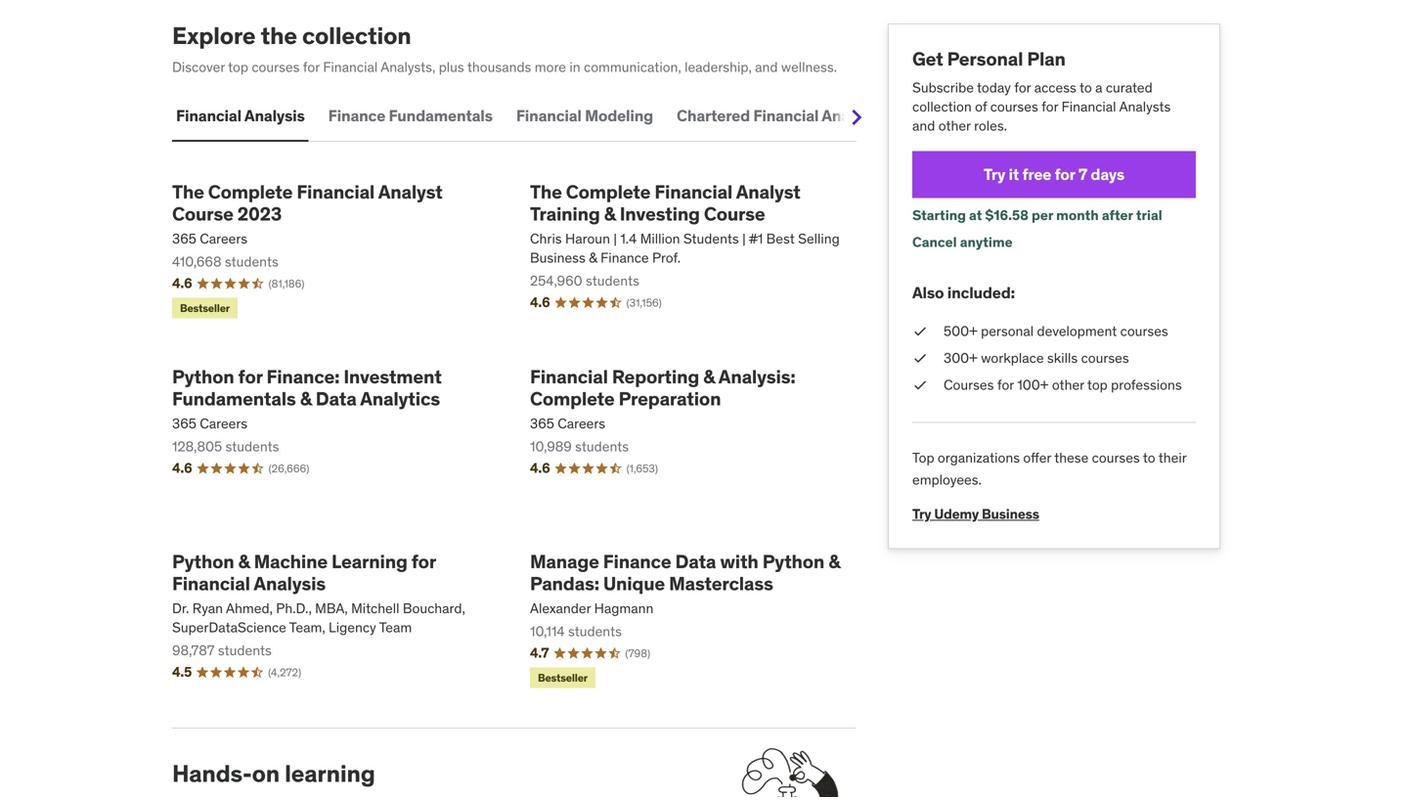 Task type: vqa. For each thing, say whether or not it's contained in the screenshot.
Python & Machine Learning for Financial Analysis Dr. Ryan Ahmed, Ph.D., MBA, Mitchell Bouchard, SuperDataScience Team, Ligency Team 98,787 students
yes



Task type: locate. For each thing, give the bounding box(es) containing it.
with
[[720, 550, 759, 573]]

courses up professions
[[1121, 322, 1169, 340]]

and inside 'explore the collection discover top courses for financial analysts, plus thousands more in communication, leadership, and wellness.'
[[755, 58, 778, 76]]

python & machine learning for financial analysis dr. ryan ahmed, ph.d., mba, mitchell bouchard, superdatascience team, ligency team 98,787 students
[[172, 550, 466, 659]]

financial up students
[[655, 180, 733, 203]]

finance fundamentals button
[[324, 93, 497, 140]]

masterclass
[[669, 572, 774, 595]]

haroun
[[565, 230, 610, 247]]

bestseller down the 4.7
[[538, 671, 588, 685]]

the
[[261, 21, 297, 50]]

and inside the get personal plan subscribe today for access to a curated collection of courses for financial analysts and other roles.
[[913, 117, 936, 135]]

learning
[[332, 550, 408, 573]]

0 horizontal spatial analyst
[[378, 180, 443, 203]]

students inside manage finance data with python & pandas: unique masterclass alexander hagmann 10,114 students
[[568, 623, 622, 640]]

million
[[641, 230, 680, 247]]

for up "financial analysis"
[[303, 58, 320, 76]]

analysis up ph.d.,
[[254, 572, 326, 595]]

$16.58
[[986, 207, 1029, 224]]

python inside manage finance data with python & pandas: unique masterclass alexander hagmann 10,114 students
[[763, 550, 825, 573]]

try inside try udemy business link
[[913, 505, 932, 523]]

1 vertical spatial try
[[913, 505, 932, 523]]

course up 410,668
[[172, 202, 234, 226]]

the inside the complete financial analyst course 2023 365 careers 410,668 students
[[172, 180, 204, 203]]

mba,
[[315, 600, 348, 617]]

4.6
[[172, 274, 192, 292], [530, 294, 550, 311], [172, 459, 192, 477], [530, 459, 550, 477]]

financial right 2023
[[297, 180, 375, 203]]

students up (1,653)
[[575, 438, 629, 455]]

2 course from the left
[[704, 202, 766, 226]]

1 horizontal spatial to
[[1144, 449, 1156, 467]]

1 horizontal spatial the
[[530, 180, 562, 203]]

bestseller
[[180, 301, 230, 315], [538, 671, 588, 685]]

81186 reviews element
[[269, 276, 305, 291]]

xsmall image
[[913, 322, 928, 341]]

collection up analysts,
[[302, 21, 411, 50]]

1 horizontal spatial other
[[1053, 376, 1085, 394]]

fundamentals down plus
[[389, 106, 493, 126]]

fundamentals inside button
[[389, 106, 493, 126]]

complete inside 'financial reporting & analysis: complete preparation 365 careers 10,989 students'
[[530, 387, 615, 410]]

workplace
[[981, 349, 1044, 367]]

data left analytics
[[316, 387, 357, 410]]

fundamentals up 128,805
[[172, 387, 296, 410]]

0 horizontal spatial business
[[530, 249, 586, 267]]

careers
[[200, 230, 248, 247], [200, 415, 248, 432], [558, 415, 606, 432]]

1 horizontal spatial top
[[1088, 376, 1108, 394]]

1 course from the left
[[172, 202, 234, 226]]

1 | from the left
[[614, 230, 617, 247]]

try udemy business link
[[913, 491, 1040, 523]]

careers inside the complete financial analyst course 2023 365 careers 410,668 students
[[200, 230, 248, 247]]

complete inside the complete financial analyst course 2023 365 careers 410,668 students
[[208, 180, 293, 203]]

1 horizontal spatial fundamentals
[[389, 106, 493, 126]]

4.6 for python for finance: investment fundamentals & data analytics
[[172, 459, 192, 477]]

employees.
[[913, 471, 982, 489]]

reporting
[[612, 365, 700, 388]]

students inside the complete financial analyst course 2023 365 careers 410,668 students
[[225, 253, 279, 270]]

& up haroun in the left top of the page
[[604, 202, 616, 226]]

top
[[913, 449, 935, 467]]

365 inside the complete financial analyst course 2023 365 careers 410,668 students
[[172, 230, 196, 247]]

complete up 1.4 on the left
[[566, 180, 651, 203]]

2 vertical spatial finance
[[603, 550, 672, 573]]

0 horizontal spatial and
[[755, 58, 778, 76]]

complete inside the complete financial analyst training & investing course chris haroun | 1.4 million students | #1 best selling business & finance prof. 254,960 students
[[566, 180, 651, 203]]

month
[[1057, 207, 1099, 224]]

top for 100+
[[1088, 376, 1108, 394]]

0 horizontal spatial course
[[172, 202, 234, 226]]

the complete financial analyst training & investing course chris haroun | 1.4 million students | #1 best selling business & finance prof. 254,960 students
[[530, 180, 840, 290]]

financial left analysts,
[[323, 58, 378, 76]]

4.7
[[530, 644, 549, 662]]

ryan
[[193, 600, 223, 617]]

finance down analysts,
[[328, 106, 386, 126]]

and down subscribe
[[913, 117, 936, 135]]

students up (26,666)
[[226, 438, 279, 455]]

(81,186)
[[269, 277, 305, 290]]

0 horizontal spatial fundamentals
[[172, 387, 296, 410]]

finance
[[328, 106, 386, 126], [601, 249, 649, 267], [603, 550, 672, 573]]

4.6 down 254,960
[[530, 294, 550, 311]]

for inside 'explore the collection discover top courses for financial analysts, plus thousands more in communication, leadership, and wellness.'
[[303, 58, 320, 76]]

10,114
[[530, 623, 565, 640]]

pandas:
[[530, 572, 600, 595]]

business right udemy
[[982, 505, 1040, 523]]

financial inside button
[[516, 106, 582, 126]]

mitchell
[[351, 600, 400, 617]]

finance up hagmann
[[603, 550, 672, 573]]

finance:
[[267, 365, 340, 388]]

the inside the complete financial analyst training & investing course chris haroun | 1.4 million students | #1 best selling business & finance prof. 254,960 students
[[530, 180, 562, 203]]

python inside python for finance: investment fundamentals & data analytics 365 careers 128,805 students
[[172, 365, 234, 388]]

analyst inside the complete financial analyst training & investing course chris haroun | 1.4 million students | #1 best selling business & finance prof. 254,960 students
[[736, 180, 801, 203]]

365
[[172, 230, 196, 247], [172, 415, 196, 432], [530, 415, 555, 432]]

the up chris
[[530, 180, 562, 203]]

1 horizontal spatial course
[[704, 202, 766, 226]]

complete for &
[[566, 180, 651, 203]]

financial up ryan on the bottom of the page
[[172, 572, 250, 595]]

0 vertical spatial collection
[[302, 21, 411, 50]]

try inside try it free for 7 days link
[[984, 164, 1006, 184]]

0 vertical spatial analysis
[[245, 106, 305, 126]]

students down superdatascience
[[218, 642, 272, 659]]

careers inside 'financial reporting & analysis: complete preparation 365 careers 10,989 students'
[[558, 415, 606, 432]]

4.6 down 10,989
[[530, 459, 550, 477]]

analyst for 2023
[[378, 180, 443, 203]]

students down hagmann
[[568, 623, 622, 640]]

communication,
[[584, 58, 682, 76]]

& down haroun in the left top of the page
[[589, 249, 598, 267]]

2 horizontal spatial analyst
[[822, 106, 876, 126]]

python right with
[[763, 550, 825, 573]]

try it free for 7 days
[[984, 164, 1125, 184]]

students inside the complete financial analyst training & investing course chris haroun | 1.4 million students | #1 best selling business & finance prof. 254,960 students
[[586, 272, 640, 290]]

500+ personal development courses
[[944, 322, 1169, 340]]

more
[[535, 58, 566, 76]]

try for try udemy business
[[913, 505, 932, 523]]

python inside python & machine learning for financial analysis dr. ryan ahmed, ph.d., mba, mitchell bouchard, superdatascience team, ligency team 98,787 students
[[172, 550, 234, 573]]

0 horizontal spatial data
[[316, 387, 357, 410]]

0 vertical spatial business
[[530, 249, 586, 267]]

0 horizontal spatial other
[[939, 117, 971, 135]]

(1,653)
[[627, 462, 658, 475]]

their
[[1159, 449, 1187, 467]]

hands-
[[172, 759, 252, 788]]

top left professions
[[1088, 376, 1108, 394]]

chartered financial analyst (cfa) button
[[673, 93, 922, 140]]

starting at $16.58 per month after trial cancel anytime
[[913, 207, 1163, 251]]

| left 1.4 on the left
[[614, 230, 617, 247]]

financial reporting & analysis: complete preparation 365 careers 10,989 students
[[530, 365, 796, 455]]

python for finance: investment fundamentals & data analytics 365 careers 128,805 students
[[172, 365, 442, 455]]

try left it
[[984, 164, 1006, 184]]

0 vertical spatial top
[[228, 58, 248, 76]]

course up #1
[[704, 202, 766, 226]]

selling
[[798, 230, 840, 247]]

analyst inside the complete financial analyst course 2023 365 careers 410,668 students
[[378, 180, 443, 203]]

courses
[[252, 58, 300, 76], [991, 98, 1039, 115], [1121, 322, 1169, 340], [1082, 349, 1130, 367], [1092, 449, 1140, 467]]

python
[[172, 365, 234, 388], [172, 550, 234, 573], [763, 550, 825, 573]]

1 vertical spatial fundamentals
[[172, 387, 296, 410]]

1 horizontal spatial try
[[984, 164, 1006, 184]]

26666 reviews element
[[269, 461, 310, 476]]

1 vertical spatial to
[[1144, 449, 1156, 467]]

tab navigation element
[[172, 93, 922, 142]]

analyst left (cfa)
[[822, 106, 876, 126]]

complete down financial analysis button
[[208, 180, 293, 203]]

financial down the wellness.
[[754, 106, 819, 126]]

try
[[984, 164, 1006, 184], [913, 505, 932, 523]]

for left finance: on the top of page
[[238, 365, 263, 388]]

business inside the complete financial analyst training & investing course chris haroun | 1.4 million students | #1 best selling business & finance prof. 254,960 students
[[530, 249, 586, 267]]

analyst down finance fundamentals button
[[378, 180, 443, 203]]

& right with
[[829, 550, 841, 573]]

1 horizontal spatial |
[[743, 230, 746, 247]]

to left a at the top
[[1080, 79, 1092, 96]]

data left with
[[676, 550, 716, 573]]

financial down a at the top
[[1062, 98, 1117, 115]]

365 for course
[[172, 230, 196, 247]]

xsmall image down xsmall icon
[[913, 349, 928, 368]]

xsmall image left courses
[[913, 376, 928, 395]]

& up (26,666)
[[300, 387, 312, 410]]

try left udemy
[[913, 505, 932, 523]]

& left analysis:
[[704, 365, 715, 388]]

1 horizontal spatial business
[[982, 505, 1040, 523]]

top right discover
[[228, 58, 248, 76]]

0 vertical spatial finance
[[328, 106, 386, 126]]

manage finance data with python & pandas: unique masterclass link
[[530, 550, 857, 595]]

4.6 down 128,805
[[172, 459, 192, 477]]

financial inside python & machine learning for financial analysis dr. ryan ahmed, ph.d., mba, mitchell bouchard, superdatascience team, ligency team 98,787 students
[[172, 572, 250, 595]]

business
[[530, 249, 586, 267], [982, 505, 1040, 523]]

0 vertical spatial data
[[316, 387, 357, 410]]

fundamentals
[[389, 106, 493, 126], [172, 387, 296, 410]]

courses down the at the top left of the page
[[252, 58, 300, 76]]

complete up 10,989
[[530, 387, 615, 410]]

0 horizontal spatial the
[[172, 180, 204, 203]]

courses down today
[[991, 98, 1039, 115]]

analyst for &
[[736, 180, 801, 203]]

the complete financial analyst course 2023 link
[[172, 180, 499, 226]]

500+
[[944, 322, 978, 340]]

1 the from the left
[[172, 180, 204, 203]]

personal
[[948, 47, 1024, 70]]

0 horizontal spatial to
[[1080, 79, 1092, 96]]

business down chris
[[530, 249, 586, 267]]

roles.
[[974, 117, 1008, 135]]

top inside 'explore the collection discover top courses for financial analysts, plus thousands more in communication, leadership, and wellness.'
[[228, 58, 248, 76]]

4.6 down 410,668
[[172, 274, 192, 292]]

students up (81,186)
[[225, 253, 279, 270]]

0 vertical spatial bestseller
[[180, 301, 230, 315]]

analysis inside button
[[245, 106, 305, 126]]

0 vertical spatial other
[[939, 117, 971, 135]]

to left their
[[1144, 449, 1156, 467]]

collection inside the get personal plan subscribe today for access to a curated collection of courses for financial analysts and other roles.
[[913, 98, 972, 115]]

1 vertical spatial business
[[982, 505, 1040, 523]]

1 horizontal spatial bestseller
[[538, 671, 588, 685]]

1 horizontal spatial collection
[[913, 98, 972, 115]]

2 xsmall image from the top
[[913, 376, 928, 395]]

students up (31,156)
[[586, 272, 640, 290]]

financial down more
[[516, 106, 582, 126]]

the
[[172, 180, 204, 203], [530, 180, 562, 203]]

cancel
[[913, 233, 957, 251]]

python up ryan on the bottom of the page
[[172, 550, 234, 573]]

financial inside 'explore the collection discover top courses for financial analysts, plus thousands more in communication, leadership, and wellness.'
[[323, 58, 378, 76]]

7
[[1079, 164, 1088, 184]]

0 vertical spatial fundamentals
[[389, 106, 493, 126]]

365 inside 'financial reporting & analysis: complete preparation 365 careers 10,989 students'
[[530, 415, 555, 432]]

1 horizontal spatial analyst
[[736, 180, 801, 203]]

team
[[379, 619, 412, 636]]

finance inside manage finance data with python & pandas: unique masterclass alexander hagmann 10,114 students
[[603, 550, 672, 573]]

training
[[530, 202, 600, 226]]

analyst up #1
[[736, 180, 801, 203]]

365 up 410,668
[[172, 230, 196, 247]]

1 vertical spatial collection
[[913, 98, 972, 115]]

complete
[[208, 180, 293, 203], [566, 180, 651, 203], [530, 387, 615, 410]]

on
[[252, 759, 280, 788]]

other down skills
[[1053, 376, 1085, 394]]

and left the wellness.
[[755, 58, 778, 76]]

analyst
[[822, 106, 876, 126], [378, 180, 443, 203], [736, 180, 801, 203]]

for
[[303, 58, 320, 76], [1015, 79, 1031, 96], [1042, 98, 1059, 115], [1055, 164, 1076, 184], [238, 365, 263, 388], [998, 376, 1014, 394], [412, 550, 436, 573]]

2 | from the left
[[743, 230, 746, 247]]

xsmall image for courses
[[913, 376, 928, 395]]

1 vertical spatial and
[[913, 117, 936, 135]]

the up 410,668
[[172, 180, 204, 203]]

finance down 1.4 on the left
[[601, 249, 649, 267]]

organizations
[[938, 449, 1020, 467]]

careers for complete
[[558, 415, 606, 432]]

365 inside python for finance: investment fundamentals & data analytics 365 careers 128,805 students
[[172, 415, 196, 432]]

2 the from the left
[[530, 180, 562, 203]]

development
[[1038, 322, 1117, 340]]

0 horizontal spatial top
[[228, 58, 248, 76]]

365 up 128,805
[[172, 415, 196, 432]]

1 vertical spatial bestseller
[[538, 671, 588, 685]]

1 vertical spatial data
[[676, 550, 716, 573]]

| left #1
[[743, 230, 746, 247]]

0 horizontal spatial |
[[614, 230, 617, 247]]

0 vertical spatial and
[[755, 58, 778, 76]]

top organizations offer these courses to their employees.
[[913, 449, 1187, 489]]

analyst inside chartered financial analyst (cfa) button
[[822, 106, 876, 126]]

of
[[975, 98, 987, 115]]

careers up 410,668
[[200, 230, 248, 247]]

python up 128,805
[[172, 365, 234, 388]]

courses inside top organizations offer these courses to their employees.
[[1092, 449, 1140, 467]]

bestseller down 410,668
[[180, 301, 230, 315]]

1 vertical spatial analysis
[[254, 572, 326, 595]]

finance inside the complete financial analyst training & investing course chris haroun | 1.4 million students | #1 best selling business & finance prof. 254,960 students
[[601, 249, 649, 267]]

hands-on learning
[[172, 759, 375, 788]]

chartered financial analyst (cfa)
[[677, 106, 918, 126]]

& left machine at the left bottom of the page
[[238, 550, 250, 573]]

courses right these
[[1092, 449, 1140, 467]]

0 vertical spatial xsmall image
[[913, 349, 928, 368]]

financial up 10,989
[[530, 365, 608, 388]]

careers inside python for finance: investment fundamentals & data analytics 365 careers 128,805 students
[[200, 415, 248, 432]]

analysis down the at the top left of the page
[[245, 106, 305, 126]]

0 horizontal spatial collection
[[302, 21, 411, 50]]

1 vertical spatial finance
[[601, 249, 649, 267]]

other left roles. on the top of page
[[939, 117, 971, 135]]

financial
[[323, 58, 378, 76], [1062, 98, 1117, 115], [176, 106, 242, 126], [516, 106, 582, 126], [754, 106, 819, 126], [297, 180, 375, 203], [655, 180, 733, 203], [530, 365, 608, 388], [172, 572, 250, 595]]

careers up 128,805
[[200, 415, 248, 432]]

1 vertical spatial xsmall image
[[913, 376, 928, 395]]

access
[[1035, 79, 1077, 96]]

for up bouchard, in the left of the page
[[412, 550, 436, 573]]

1 horizontal spatial data
[[676, 550, 716, 573]]

0 horizontal spatial bestseller
[[180, 301, 230, 315]]

1 horizontal spatial and
[[913, 117, 936, 135]]

365 up 10,989
[[530, 415, 555, 432]]

xsmall image
[[913, 349, 928, 368], [913, 376, 928, 395]]

careers up 10,989
[[558, 415, 606, 432]]

students inside python & machine learning for financial analysis dr. ryan ahmed, ph.d., mba, mitchell bouchard, superdatascience team, ligency team 98,787 students
[[218, 642, 272, 659]]

collection down subscribe
[[913, 98, 972, 115]]

0 vertical spatial try
[[984, 164, 1006, 184]]

0 vertical spatial to
[[1080, 79, 1092, 96]]

1 vertical spatial top
[[1088, 376, 1108, 394]]

0 horizontal spatial try
[[913, 505, 932, 523]]

1 xsmall image from the top
[[913, 349, 928, 368]]



Task type: describe. For each thing, give the bounding box(es) containing it.
(26,666)
[[269, 462, 310, 475]]

today
[[977, 79, 1011, 96]]

courses inside the get personal plan subscribe today for access to a curated collection of courses for financial analysts and other roles.
[[991, 98, 1039, 115]]

ph.d.,
[[276, 600, 312, 617]]

analysts
[[1120, 98, 1171, 115]]

python for python & machine learning for financial analysis
[[172, 550, 234, 573]]

for left 7 at the right of page
[[1055, 164, 1076, 184]]

254,960
[[530, 272, 583, 290]]

analysis:
[[719, 365, 796, 388]]

complete for 2023
[[208, 180, 293, 203]]

1653 reviews element
[[627, 461, 658, 476]]

31156 reviews element
[[627, 295, 662, 310]]

4272 reviews element
[[268, 665, 301, 680]]

ligency
[[329, 619, 376, 636]]

bestseller for pandas:
[[538, 671, 588, 685]]

collection inside 'explore the collection discover top courses for financial analysts, plus thousands more in communication, leadership, and wellness.'
[[302, 21, 411, 50]]

300+
[[944, 349, 978, 367]]

next image
[[841, 102, 873, 133]]

analytics
[[360, 387, 440, 410]]

(798)
[[625, 646, 651, 660]]

financial inside 'financial reporting & analysis: complete preparation 365 careers 10,989 students'
[[530, 365, 608, 388]]

plan
[[1028, 47, 1066, 70]]

free
[[1023, 164, 1052, 184]]

4.6 for the complete financial analyst course 2023
[[172, 274, 192, 292]]

analysts,
[[381, 58, 436, 76]]

in
[[570, 58, 581, 76]]

students inside 'financial reporting & analysis: complete preparation 365 careers 10,989 students'
[[575, 438, 629, 455]]

unique
[[604, 572, 665, 595]]

for inside python for finance: investment fundamentals & data analytics 365 careers 128,805 students
[[238, 365, 263, 388]]

other inside the get personal plan subscribe today for access to a curated collection of courses for financial analysts and other roles.
[[939, 117, 971, 135]]

the for training
[[530, 180, 562, 203]]

best
[[767, 230, 795, 247]]

financial inside the get personal plan subscribe today for access to a curated collection of courses for financial analysts and other roles.
[[1062, 98, 1117, 115]]

hagmann
[[594, 600, 654, 617]]

manage finance data with python & pandas: unique masterclass alexander hagmann 10,114 students
[[530, 550, 841, 640]]

& inside 'financial reporting & analysis: complete preparation 365 careers 10,989 students'
[[704, 365, 715, 388]]

xsmall image for 300+
[[913, 349, 928, 368]]

for right today
[[1015, 79, 1031, 96]]

financial down discover
[[176, 106, 242, 126]]

300+ workplace skills courses
[[944, 349, 1130, 367]]

python for python for finance: investment fundamentals & data analytics
[[172, 365, 234, 388]]

the for course
[[172, 180, 204, 203]]

1 vertical spatial other
[[1053, 376, 1085, 394]]

798 reviews element
[[625, 646, 651, 661]]

to inside top organizations offer these courses to their employees.
[[1144, 449, 1156, 467]]

fundamentals inside python for finance: investment fundamentals & data analytics 365 careers 128,805 students
[[172, 387, 296, 410]]

leadership,
[[685, 58, 752, 76]]

explore
[[172, 21, 256, 50]]

bouchard,
[[403, 600, 466, 617]]

explore the collection discover top courses for financial analysts, plus thousands more in communication, leadership, and wellness.
[[172, 21, 837, 76]]

for left 100+
[[998, 376, 1014, 394]]

offer
[[1024, 449, 1052, 467]]

subscribe
[[913, 79, 974, 96]]

alexander
[[530, 600, 591, 617]]

course inside the complete financial analyst course 2023 365 careers 410,668 students
[[172, 202, 234, 226]]

business inside try udemy business link
[[982, 505, 1040, 523]]

100+
[[1018, 376, 1049, 394]]

per
[[1032, 207, 1054, 224]]

& inside python & machine learning for financial analysis dr. ryan ahmed, ph.d., mba, mitchell bouchard, superdatascience team, ligency team 98,787 students
[[238, 550, 250, 573]]

superdatascience
[[172, 619, 286, 636]]

students
[[684, 230, 739, 247]]

machine
[[254, 550, 328, 573]]

after
[[1102, 207, 1134, 224]]

410,668
[[172, 253, 222, 270]]

python & machine learning for financial analysis link
[[172, 550, 499, 595]]

investing
[[620, 202, 700, 226]]

thousands
[[468, 58, 532, 76]]

courses inside 'explore the collection discover top courses for financial analysts, plus thousands more in communication, leadership, and wellness.'
[[252, 58, 300, 76]]

chartered
[[677, 106, 750, 126]]

to inside the get personal plan subscribe today for access to a curated collection of courses for financial analysts and other roles.
[[1080, 79, 1092, 96]]

discover
[[172, 58, 225, 76]]

the complete financial analyst course 2023 365 careers 410,668 students
[[172, 180, 443, 270]]

finance fundamentals
[[328, 106, 493, 126]]

python for finance: investment fundamentals & data analytics link
[[172, 365, 499, 410]]

365 for complete
[[530, 415, 555, 432]]

manage
[[530, 550, 599, 573]]

try udemy business
[[913, 505, 1040, 523]]

financial reporting & analysis: complete preparation link
[[530, 365, 857, 410]]

skills
[[1048, 349, 1078, 367]]

for down access at the top of page
[[1042, 98, 1059, 115]]

4.6 for the complete financial analyst training & investing course
[[530, 294, 550, 311]]

finance inside button
[[328, 106, 386, 126]]

financial inside the complete financial analyst training & investing course chris haroun | 1.4 million students | #1 best selling business & finance prof. 254,960 students
[[655, 180, 733, 203]]

also included:
[[913, 283, 1015, 303]]

4.5
[[172, 663, 192, 681]]

courses down development
[[1082, 349, 1130, 367]]

try it free for 7 days link
[[913, 151, 1196, 198]]

at
[[970, 207, 983, 224]]

10,989
[[530, 438, 572, 455]]

students inside python for finance: investment fundamentals & data analytics 365 careers 128,805 students
[[226, 438, 279, 455]]

for inside python & machine learning for financial analysis dr. ryan ahmed, ph.d., mba, mitchell bouchard, superdatascience team, ligency team 98,787 students
[[412, 550, 436, 573]]

courses
[[944, 376, 994, 394]]

udemy
[[935, 505, 979, 523]]

included:
[[948, 283, 1015, 303]]

& inside manage finance data with python & pandas: unique masterclass alexander hagmann 10,114 students
[[829, 550, 841, 573]]

top for collection
[[228, 58, 248, 76]]

anytime
[[960, 233, 1013, 251]]

these
[[1055, 449, 1089, 467]]

course inside the complete financial analyst training & investing course chris haroun | 1.4 million students | #1 best selling business & finance prof. 254,960 students
[[704, 202, 766, 226]]

financial analysis button
[[172, 93, 309, 140]]

financial modeling
[[516, 106, 654, 126]]

data inside manage finance data with python & pandas: unique masterclass alexander hagmann 10,114 students
[[676, 550, 716, 573]]

try for try it free for 7 days
[[984, 164, 1006, 184]]

bestseller for 365
[[180, 301, 230, 315]]

preparation
[[619, 387, 721, 410]]

learning
[[285, 759, 375, 788]]

& inside python for finance: investment fundamentals & data analytics 365 careers 128,805 students
[[300, 387, 312, 410]]

chris
[[530, 230, 562, 247]]

modeling
[[585, 106, 654, 126]]

ahmed,
[[226, 600, 273, 617]]

plus
[[439, 58, 464, 76]]

get
[[913, 47, 944, 70]]

#1
[[750, 230, 763, 247]]

4.6 for financial reporting & analysis: complete preparation
[[530, 459, 550, 477]]

dr.
[[172, 600, 189, 617]]

98,787
[[172, 642, 215, 659]]

prof.
[[653, 249, 681, 267]]

financial inside the complete financial analyst course 2023 365 careers 410,668 students
[[297, 180, 375, 203]]

analysis inside python & machine learning for financial analysis dr. ryan ahmed, ph.d., mba, mitchell bouchard, superdatascience team, ligency team 98,787 students
[[254, 572, 326, 595]]

data inside python for finance: investment fundamentals & data analytics 365 careers 128,805 students
[[316, 387, 357, 410]]

financial analysis
[[176, 106, 305, 126]]

get personal plan subscribe today for access to a curated collection of courses for financial analysts and other roles.
[[913, 47, 1171, 135]]

days
[[1091, 164, 1125, 184]]

careers for course
[[200, 230, 248, 247]]

1.4
[[621, 230, 637, 247]]

investment
[[344, 365, 442, 388]]

the complete financial analyst training & investing course link
[[530, 180, 857, 226]]

personal
[[981, 322, 1034, 340]]

128,805
[[172, 438, 222, 455]]



